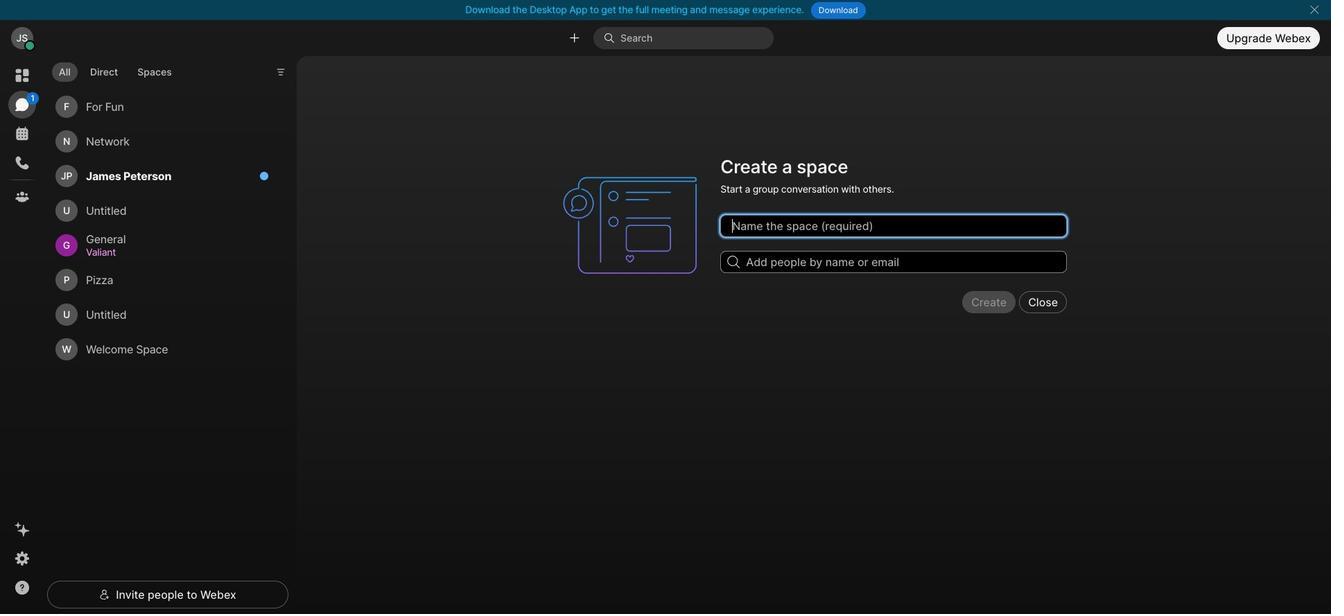 Task type: vqa. For each thing, say whether or not it's contained in the screenshot.
the "For Fun" list item
yes



Task type: locate. For each thing, give the bounding box(es) containing it.
Add people by name or email text field
[[721, 251, 1068, 274]]

create a space image
[[557, 152, 712, 299]]

tab list
[[49, 54, 182, 86]]

untitled list item up 'valiant' element
[[50, 194, 277, 228]]

untitled list item
[[50, 194, 277, 228], [50, 298, 277, 332]]

1 vertical spatial untitled list item
[[50, 298, 277, 332]]

navigation
[[0, 56, 44, 615]]

james peterson, new messages list item
[[50, 159, 277, 194]]

webex tab list
[[8, 62, 39, 211]]

valiant element
[[86, 245, 261, 260]]

search_18 image
[[728, 256, 740, 269]]

for fun list item
[[50, 90, 277, 124]]

untitled list item down 'valiant' element
[[50, 298, 277, 332]]

0 vertical spatial untitled list item
[[50, 194, 277, 228]]



Task type: describe. For each thing, give the bounding box(es) containing it.
pizza list item
[[50, 263, 277, 298]]

2 untitled list item from the top
[[50, 298, 277, 332]]

general list item
[[50, 228, 277, 263]]

network list item
[[50, 124, 277, 159]]

cancel_16 image
[[1310, 4, 1321, 15]]

welcome space list item
[[50, 332, 277, 367]]

Name the space (required) text field
[[721, 215, 1068, 238]]

new messages image
[[259, 171, 269, 181]]

1 untitled list item from the top
[[50, 194, 277, 228]]



